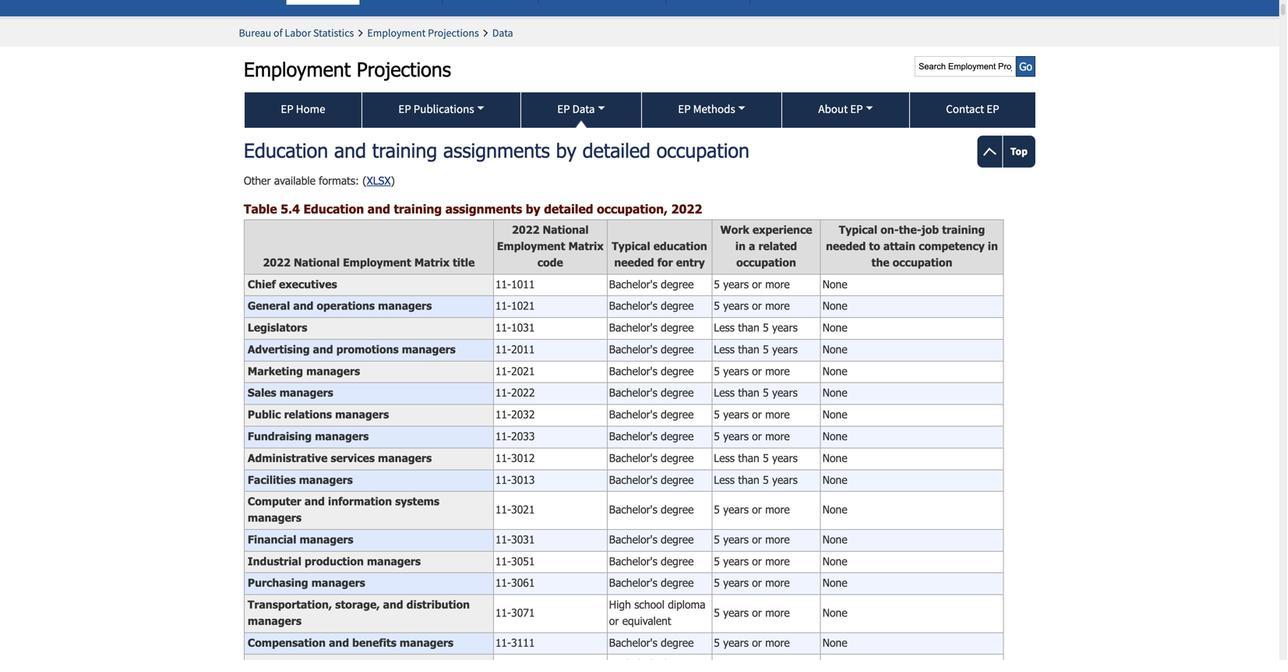 Task type: vqa. For each thing, say whether or not it's contained in the screenshot.


Task type: describe. For each thing, give the bounding box(es) containing it.
entry
[[676, 256, 705, 269]]

or for 3031
[[752, 533, 762, 546]]

less for 2011
[[714, 343, 735, 356]]

or for 1021
[[752, 299, 762, 312]]

or for 1011
[[752, 277, 762, 291]]

more for 11-3061
[[766, 576, 790, 589]]

occupation down ep methods link
[[657, 138, 750, 162]]

11-3051
[[496, 554, 535, 568]]

methods
[[693, 101, 736, 116]]

none for 3031
[[823, 533, 848, 546]]

promotions
[[337, 343, 399, 356]]

11-1011
[[496, 277, 535, 291]]

bachelor's degree for 11-3051
[[609, 554, 694, 568]]

2022 national employment matrix title
[[263, 256, 475, 269]]

administrative services managers
[[248, 451, 432, 464]]

legislators
[[248, 321, 307, 334]]

3051
[[511, 554, 535, 568]]

distribution
[[407, 598, 470, 611]]

11- for 3012
[[496, 451, 511, 464]]

11- for 3051
[[496, 554, 511, 568]]

transportation, storage, and distribution managers
[[248, 598, 470, 627]]

managers down administrative services managers
[[299, 473, 353, 486]]

ep publications
[[399, 101, 474, 116]]

typical on-the-job training needed to attain competency in the occupation
[[826, 223, 998, 269]]

less than 5 years for 11-3013
[[714, 473, 798, 486]]

bachelor's for 11-3013
[[609, 473, 658, 486]]

public
[[248, 408, 281, 421]]

services
[[331, 451, 375, 464]]

bachelor's degree for 11-2021
[[609, 364, 694, 378]]

storage,
[[335, 598, 380, 611]]

financial managers
[[248, 533, 354, 546]]

and down xlsx
[[368, 201, 390, 216]]

employment projections link
[[367, 26, 479, 40]]

3111
[[511, 636, 535, 649]]

marketing managers
[[248, 364, 360, 378]]

or for 2032
[[752, 408, 762, 421]]

occupation,
[[597, 201, 668, 216]]

or for 3061
[[752, 576, 762, 589]]

table 5.4 education and training assignments by detailed occupation, 2022
[[244, 201, 702, 216]]

5 years or more for 11-3071
[[714, 606, 790, 619]]

bachelor's degree for 11-3111
[[609, 636, 694, 649]]

diploma
[[668, 598, 706, 611]]

2022 up chief
[[263, 256, 291, 269]]

home
[[296, 101, 325, 116]]

education
[[654, 239, 708, 253]]

5 years or more for 11-2033
[[714, 429, 790, 443]]

11-1031
[[496, 321, 535, 334]]

11-2033
[[496, 429, 535, 443]]

degree for 3013
[[661, 473, 694, 486]]

than for 11-1031
[[738, 321, 760, 334]]

2032
[[511, 408, 535, 421]]

and for promotions
[[313, 343, 333, 356]]

less for 2022
[[714, 386, 735, 399]]

5 years or more for 11-2032
[[714, 408, 790, 421]]

11- for 1011
[[496, 277, 511, 291]]

chief executives
[[248, 277, 337, 291]]

11-3012
[[496, 451, 535, 464]]

managers up systems
[[378, 451, 432, 464]]

none text field inside main content
[[915, 56, 1016, 77]]

5 years or more for 11-3111
[[714, 636, 790, 649]]

none for 2033
[[823, 429, 848, 443]]

11- for 3013
[[496, 473, 511, 486]]

code
[[538, 256, 563, 269]]

to
[[869, 239, 881, 253]]

general and operations managers
[[248, 299, 432, 312]]

row header inside main content
[[244, 655, 494, 660]]

5.4
[[281, 201, 300, 216]]

employment inside the "2022 national employment matrix code"
[[497, 239, 565, 253]]

in inside the "work experience in a related occupation"
[[736, 239, 746, 253]]

bachelor's degree for 11-1021
[[609, 299, 694, 312]]

ep methods
[[678, 101, 736, 116]]

and for operations
[[293, 299, 314, 312]]

1021
[[511, 299, 535, 312]]

11-2022
[[496, 386, 535, 399]]

5 years or more for 11-3021
[[714, 503, 790, 516]]

menu inside main content
[[244, 92, 1036, 128]]

on-
[[881, 223, 899, 236]]

employment inside heading
[[244, 57, 351, 81]]

or for 3051
[[752, 554, 762, 568]]

bureau of labor statistics link
[[239, 26, 354, 40]]

bachelor's for 11-3061
[[609, 576, 658, 589]]

0 horizontal spatial by
[[526, 201, 541, 216]]

11- for 2021
[[496, 364, 511, 378]]

matrix for title
[[415, 256, 450, 269]]

employment projections for employment projections heading
[[244, 57, 451, 81]]

ep data link
[[521, 92, 641, 128]]

3071
[[511, 606, 535, 619]]

training for needed
[[943, 223, 985, 236]]

bachelor's for 11-2032
[[609, 408, 658, 421]]

labor
[[285, 26, 311, 40]]

none for 2011
[[823, 343, 848, 356]]

more for 11-3051
[[766, 554, 790, 568]]

none for 2021
[[823, 364, 848, 378]]

or for 2033
[[752, 429, 762, 443]]

operations
[[317, 299, 375, 312]]

matrix for code
[[569, 239, 604, 253]]

more for 11-1011
[[766, 277, 790, 291]]

or for 2021
[[752, 364, 762, 378]]

bureau of labor statistics
[[239, 26, 354, 40]]

none for 1031
[[823, 321, 848, 334]]

managers up production
[[300, 533, 354, 546]]

managers down industrial production managers
[[312, 576, 365, 589]]

managers right promotions
[[402, 343, 456, 356]]

relations
[[284, 408, 332, 421]]

competency
[[919, 239, 985, 253]]

ep for ep publications
[[399, 101, 411, 116]]

more for 11-2033
[[766, 429, 790, 443]]

administrative
[[248, 451, 328, 464]]

sales
[[248, 386, 276, 399]]

11- for 3111
[[496, 636, 511, 649]]

5 years or more for 11-1021
[[714, 299, 790, 312]]

needed inside the typical education needed for entry
[[614, 256, 654, 269]]

degree for 3111
[[661, 636, 694, 649]]

degree for 3031
[[661, 533, 694, 546]]

projections for employment projections heading
[[357, 57, 451, 81]]

11-3061
[[496, 576, 535, 589]]

managers inside "computer and information systems managers"
[[248, 511, 302, 524]]

bachelor's degree for 11-3012
[[609, 451, 694, 464]]

related
[[759, 239, 797, 253]]

table
[[244, 201, 277, 216]]

bachelor's for 11-2022
[[609, 386, 658, 399]]

for
[[658, 256, 673, 269]]

11- for 2032
[[496, 408, 511, 421]]

degree for 1031
[[661, 321, 694, 334]]

the
[[872, 256, 890, 269]]

industrial
[[248, 554, 302, 568]]

managers up relations
[[280, 386, 333, 399]]

than for 11-2011
[[738, 343, 760, 356]]

main content containing employment projections
[[0, 19, 1280, 660]]

less than 5 years for 11-1031
[[714, 321, 798, 334]]

financial
[[248, 533, 297, 546]]

job
[[922, 223, 939, 236]]

none for 3111
[[823, 636, 848, 649]]

3031
[[511, 533, 535, 546]]

publications
[[414, 101, 474, 116]]

11-2011
[[496, 343, 535, 356]]

public relations managers
[[248, 408, 389, 421]]

managers up administrative services managers
[[315, 429, 369, 443]]

3061
[[511, 576, 535, 589]]

degree for 2011
[[661, 343, 694, 356]]

bachelor's degree for 11-2022
[[609, 386, 694, 399]]

work
[[721, 223, 750, 236]]

1 vertical spatial assignments
[[446, 201, 522, 216]]

contact ep
[[946, 101, 1000, 116]]

0 vertical spatial assignments
[[444, 138, 550, 162]]

3013
[[511, 473, 535, 486]]

none for 3071
[[823, 606, 848, 619]]

about
[[819, 101, 848, 116]]

none for 3061
[[823, 576, 848, 589]]

ep for ep home
[[281, 101, 294, 116]]

degree for 1011
[[661, 277, 694, 291]]

3021
[[511, 503, 535, 516]]

degree for 3021
[[661, 503, 694, 516]]

managers down 2022 national employment matrix title
[[378, 299, 432, 312]]

degree for 3051
[[661, 554, 694, 568]]

typical education needed for entry
[[612, 239, 708, 269]]

11-3031
[[496, 533, 535, 546]]

more for 11-3071
[[766, 606, 790, 619]]

formats:
[[319, 174, 359, 187]]

contact ep link
[[910, 92, 1036, 128]]

school
[[635, 598, 665, 611]]

none for 3051
[[823, 554, 848, 568]]

managers inside transportation, storage, and distribution managers
[[248, 614, 302, 627]]

general
[[248, 299, 290, 312]]



Task type: locate. For each thing, give the bounding box(es) containing it.
employment projections for employment projections link
[[367, 26, 479, 40]]

3 less from the top
[[714, 386, 735, 399]]

occupation down attain
[[893, 256, 953, 269]]

employment projections down statistics
[[244, 57, 451, 81]]

in inside typical on-the-job training needed to attain competency in the occupation
[[988, 239, 998, 253]]

employment
[[367, 26, 426, 40], [244, 57, 351, 81], [497, 239, 565, 253], [343, 256, 411, 269]]

11 5 years or more from the top
[[714, 636, 790, 649]]

11 bachelor's degree from the top
[[609, 503, 694, 516]]

1 5 years or more from the top
[[714, 277, 790, 291]]

5 less than 5 years from the top
[[714, 473, 798, 486]]

by down ep data
[[556, 138, 577, 162]]

national for 2022 national employment matrix title
[[294, 256, 340, 269]]

or inside high school diploma or equivalent
[[609, 614, 619, 627]]

executives
[[279, 277, 337, 291]]

matrix
[[569, 239, 604, 253], [415, 256, 450, 269]]

occupation down related
[[737, 256, 796, 269]]

bachelor's degree for 11-2033
[[609, 429, 694, 443]]

employment projections up 'ep publications'
[[367, 26, 479, 40]]

13 none from the top
[[823, 554, 848, 568]]

6 bachelor's from the top
[[609, 386, 658, 399]]

top link
[[978, 136, 1036, 167]]

menu containing ep home
[[244, 92, 1036, 128]]

more for 11-2021
[[766, 364, 790, 378]]

data inside menu
[[573, 101, 595, 116]]

1 bachelor's degree from the top
[[609, 277, 694, 291]]

0 vertical spatial matrix
[[569, 239, 604, 253]]

9 bachelor's from the top
[[609, 451, 658, 464]]

detailed down ep data link
[[583, 138, 651, 162]]

11- for 2022
[[496, 386, 511, 399]]

degree for 2033
[[661, 429, 694, 443]]

bachelor's for 11-3051
[[609, 554, 658, 568]]

training for assignments
[[394, 201, 442, 216]]

less than 5 years for 11-2011
[[714, 343, 798, 356]]

6 more from the top
[[766, 503, 790, 516]]

9 bachelor's degree from the top
[[609, 451, 694, 464]]

statistics
[[313, 26, 354, 40]]

equivalent
[[623, 614, 672, 627]]

11-
[[496, 277, 511, 291], [496, 299, 511, 312], [496, 321, 511, 334], [496, 343, 511, 356], [496, 364, 511, 378], [496, 386, 511, 399], [496, 408, 511, 421], [496, 429, 511, 443], [496, 451, 511, 464], [496, 473, 511, 486], [496, 503, 511, 516], [496, 533, 511, 546], [496, 554, 511, 568], [496, 576, 511, 589], [496, 606, 511, 619], [496, 636, 511, 649]]

8 none from the top
[[823, 429, 848, 443]]

5 degree from the top
[[661, 364, 694, 378]]

ep inside "link"
[[851, 101, 863, 116]]

11- down 11-3013
[[496, 503, 511, 516]]

xlsx
[[367, 174, 391, 187]]

7 degree from the top
[[661, 408, 694, 421]]

occupation inside typical on-the-job training needed to attain competency in the occupation
[[893, 256, 953, 269]]

bachelor's for 11-1021
[[609, 299, 658, 312]]

15 bachelor's from the top
[[609, 636, 658, 649]]

bachelor's degree for 11-2011
[[609, 343, 694, 356]]

than for 11-3012
[[738, 451, 760, 464]]

11- down the 11-1021
[[496, 321, 511, 334]]

10 11- from the top
[[496, 473, 511, 486]]

4 less from the top
[[714, 451, 735, 464]]

2033
[[511, 429, 535, 443]]

typical down occupation, on the top
[[612, 239, 651, 253]]

degree for 3061
[[661, 576, 694, 589]]

1 in from the left
[[736, 239, 746, 253]]

of
[[274, 26, 283, 40]]

11- for 3071
[[496, 606, 511, 619]]

9 11- from the top
[[496, 451, 511, 464]]

11- up 11-3051
[[496, 533, 511, 546]]

education up the available
[[244, 138, 328, 162]]

employment up code
[[497, 239, 565, 253]]

12 bachelor's degree from the top
[[609, 533, 694, 546]]

3 5 years or more from the top
[[714, 364, 790, 378]]

bachelor's degree for 11-3061
[[609, 576, 694, 589]]

none for 1011
[[823, 277, 848, 291]]

4 ep from the left
[[678, 101, 691, 116]]

8 11- from the top
[[496, 429, 511, 443]]

2 than from the top
[[738, 343, 760, 356]]

typical inside the typical education needed for entry
[[612, 239, 651, 253]]

11- for 3061
[[496, 576, 511, 589]]

14 11- from the top
[[496, 576, 511, 589]]

none for 3021
[[823, 503, 848, 516]]

degree for 2032
[[661, 408, 694, 421]]

0 vertical spatial national
[[543, 223, 589, 236]]

advertising
[[248, 343, 310, 356]]

bachelor's degree for 11-3031
[[609, 533, 694, 546]]

1 vertical spatial needed
[[614, 256, 654, 269]]

bachelor's degree for 11-3021
[[609, 503, 694, 516]]

11 bachelor's from the top
[[609, 503, 658, 516]]

3 less than 5 years from the top
[[714, 386, 798, 399]]

purchasing managers
[[248, 576, 365, 589]]

occupation
[[657, 138, 750, 162], [737, 256, 796, 269], [893, 256, 953, 269]]

and down executives
[[293, 299, 314, 312]]

needed inside typical on-the-job training needed to attain competency in the occupation
[[826, 239, 866, 253]]

available
[[274, 174, 316, 187]]

and for training
[[334, 138, 366, 162]]

11-2032
[[496, 408, 535, 421]]

ep home link
[[245, 92, 362, 128]]

16 11- from the top
[[496, 636, 511, 649]]

11- for 2033
[[496, 429, 511, 443]]

national inside the "2022 national employment matrix code"
[[543, 223, 589, 236]]

4 more from the top
[[766, 408, 790, 421]]

7 bachelor's from the top
[[609, 408, 658, 421]]

less for 3013
[[714, 473, 735, 486]]

2 5 years or more from the top
[[714, 299, 790, 312]]

1 horizontal spatial data
[[573, 101, 595, 116]]

3 more from the top
[[766, 364, 790, 378]]

1 vertical spatial by
[[526, 201, 541, 216]]

11 degree from the top
[[661, 503, 694, 516]]

title
[[453, 256, 475, 269]]

14 degree from the top
[[661, 576, 694, 589]]

10 more from the top
[[766, 606, 790, 619]]

top
[[1011, 145, 1028, 158]]

and inside "computer and information systems managers"
[[305, 495, 325, 508]]

ep for ep methods
[[678, 101, 691, 116]]

1 vertical spatial employment projections
[[244, 57, 451, 81]]

work experience in a related occupation
[[721, 223, 813, 269]]

main content
[[0, 19, 1280, 660]]

bachelor's for 11-2021
[[609, 364, 658, 378]]

typical inside typical on-the-job training needed to attain competency in the occupation
[[839, 223, 878, 236]]

typical up "to"
[[839, 223, 878, 236]]

in
[[736, 239, 746, 253], [988, 239, 998, 253]]

1 vertical spatial education
[[304, 201, 364, 216]]

11- up 11-3013
[[496, 451, 511, 464]]

computer and information systems managers
[[248, 495, 440, 524]]

6 none from the top
[[823, 386, 848, 399]]

5 more from the top
[[766, 429, 790, 443]]

0 vertical spatial data
[[492, 26, 513, 40]]

11- down 11-3061
[[496, 606, 511, 619]]

5 none from the top
[[823, 364, 848, 378]]

9 degree from the top
[[661, 451, 694, 464]]

3 bachelor's degree from the top
[[609, 321, 694, 334]]

3 than from the top
[[738, 386, 760, 399]]

1 11- from the top
[[496, 277, 511, 291]]

6 ep from the left
[[987, 101, 1000, 116]]

8 bachelor's from the top
[[609, 429, 658, 443]]

national up executives
[[294, 256, 340, 269]]

2 bachelor's from the top
[[609, 299, 658, 312]]

none for 1021
[[823, 299, 848, 312]]

managers
[[378, 299, 432, 312], [402, 343, 456, 356], [306, 364, 360, 378], [280, 386, 333, 399], [335, 408, 389, 421], [315, 429, 369, 443], [378, 451, 432, 464], [299, 473, 353, 486], [248, 511, 302, 524], [300, 533, 354, 546], [367, 554, 421, 568], [312, 576, 365, 589], [248, 614, 302, 627], [400, 636, 454, 649]]

none for 3012
[[823, 451, 848, 464]]

5 bachelor's degree from the top
[[609, 364, 694, 378]]

2022 up education
[[672, 201, 702, 216]]

6 bachelor's degree from the top
[[609, 386, 694, 399]]

1 vertical spatial data
[[573, 101, 595, 116]]

1 degree from the top
[[661, 277, 694, 291]]

managers down distribution
[[400, 636, 454, 649]]

less than 5 years
[[714, 321, 798, 334], [714, 343, 798, 356], [714, 386, 798, 399], [714, 451, 798, 464], [714, 473, 798, 486]]

3 degree from the top
[[661, 321, 694, 334]]

and up marketing managers
[[313, 343, 333, 356]]

11- down 11-2021
[[496, 386, 511, 399]]

about ep
[[819, 101, 863, 116]]

information
[[328, 495, 392, 508]]

than
[[738, 321, 760, 334], [738, 343, 760, 356], [738, 386, 760, 399], [738, 451, 760, 464], [738, 473, 760, 486]]

employment down "labor"
[[244, 57, 351, 81]]

training up competency at the right top of the page
[[943, 223, 985, 236]]

1 vertical spatial projections
[[357, 57, 451, 81]]

ep publications link
[[362, 92, 521, 128]]

employment up employment projections heading
[[367, 26, 426, 40]]

14 bachelor's degree from the top
[[609, 576, 694, 589]]

15 bachelor's degree from the top
[[609, 636, 694, 649]]

11- up 11-2021
[[496, 343, 511, 356]]

than for 11-3013
[[738, 473, 760, 486]]

4 none from the top
[[823, 343, 848, 356]]

ep for ep data
[[558, 101, 570, 116]]

bachelor's for 11-3012
[[609, 451, 658, 464]]

8 5 years or more from the top
[[714, 554, 790, 568]]

11- up the 11-1021
[[496, 277, 511, 291]]

11- up 11-1031
[[496, 299, 511, 312]]

bachelor's for 11-3111
[[609, 636, 658, 649]]

by
[[556, 138, 577, 162], [526, 201, 541, 216]]

None text field
[[915, 56, 1016, 77]]

employment projections heading
[[244, 54, 451, 84]]

sales managers
[[248, 386, 333, 399]]

in right competency at the right top of the page
[[988, 239, 998, 253]]

managers up "services"
[[335, 408, 389, 421]]

degree for 3012
[[661, 451, 694, 464]]

15 degree from the top
[[661, 636, 694, 649]]

bachelor's degree for 11-2032
[[609, 408, 694, 421]]

11-3021
[[496, 503, 535, 516]]

transportation,
[[248, 598, 332, 611]]

5 years or more for 11-3061
[[714, 576, 790, 589]]

less for 3012
[[714, 451, 735, 464]]

bureau
[[239, 26, 271, 40]]

0 vertical spatial employment projections
[[367, 26, 479, 40]]

11- for 3031
[[496, 533, 511, 546]]

bachelor's for 11-2033
[[609, 429, 658, 443]]

computer
[[248, 495, 302, 508]]

11-3111
[[496, 636, 535, 649]]

10 bachelor's degree from the top
[[609, 473, 694, 486]]

data
[[492, 26, 513, 40], [573, 101, 595, 116]]

projections left data link
[[428, 26, 479, 40]]

5 11- from the top
[[496, 364, 511, 378]]

1 horizontal spatial matrix
[[569, 239, 604, 253]]

and down facilities managers
[[305, 495, 325, 508]]

13 degree from the top
[[661, 554, 694, 568]]

2 less than 5 years from the top
[[714, 343, 798, 356]]

1 less than 5 years from the top
[[714, 321, 798, 334]]

more for 11-1021
[[766, 299, 790, 312]]

needed left "to"
[[826, 239, 866, 253]]

industrial production managers
[[248, 554, 421, 568]]

7 5 years or more from the top
[[714, 533, 790, 546]]

1 horizontal spatial needed
[[826, 239, 866, 253]]

1 vertical spatial training
[[394, 201, 442, 216]]

7 more from the top
[[766, 533, 790, 546]]

less
[[714, 321, 735, 334], [714, 343, 735, 356], [714, 386, 735, 399], [714, 451, 735, 464], [714, 473, 735, 486]]

9 more from the top
[[766, 576, 790, 589]]

compensation
[[248, 636, 326, 649]]

1 than from the top
[[738, 321, 760, 334]]

11-2021
[[496, 364, 535, 378]]

11- down 11-3031
[[496, 554, 511, 568]]

national up code
[[543, 223, 589, 236]]

2 vertical spatial training
[[943, 223, 985, 236]]

less than 5 years for 11-3012
[[714, 451, 798, 464]]

matrix down occupation, on the top
[[569, 239, 604, 253]]

none for 2022
[[823, 386, 848, 399]]

other available formats: ( xlsx )
[[244, 174, 395, 187]]

4 degree from the top
[[661, 343, 694, 356]]

11- for 1021
[[496, 299, 511, 312]]

1 vertical spatial matrix
[[415, 256, 450, 269]]

2 none from the top
[[823, 299, 848, 312]]

8 degree from the top
[[661, 429, 694, 443]]

2022 inside the "2022 national employment matrix code"
[[512, 223, 540, 236]]

1031
[[511, 321, 535, 334]]

11- down 11-3012
[[496, 473, 511, 486]]

5 less from the top
[[714, 473, 735, 486]]

10 degree from the top
[[661, 473, 694, 486]]

0 vertical spatial education
[[244, 138, 328, 162]]

0 horizontal spatial in
[[736, 239, 746, 253]]

2021
[[511, 364, 535, 378]]

12 degree from the top
[[661, 533, 694, 546]]

9 5 years or more from the top
[[714, 576, 790, 589]]

11- for 2011
[[496, 343, 511, 356]]

3 ep from the left
[[558, 101, 570, 116]]

matrix left title
[[415, 256, 450, 269]]

and for benefits
[[329, 636, 349, 649]]

ep home
[[281, 101, 325, 116]]

11- down 11-3071
[[496, 636, 511, 649]]

more for 11-3031
[[766, 533, 790, 546]]

0 vertical spatial projections
[[428, 26, 479, 40]]

1 vertical spatial detailed
[[544, 201, 594, 216]]

assignments up title
[[446, 201, 522, 216]]

1 horizontal spatial national
[[543, 223, 589, 236]]

degree for 2021
[[661, 364, 694, 378]]

10 bachelor's from the top
[[609, 473, 658, 486]]

typical for on-
[[839, 223, 878, 236]]

4 less than 5 years from the top
[[714, 451, 798, 464]]

)
[[391, 174, 395, 187]]

4 than from the top
[[738, 451, 760, 464]]

national for 2022 national employment matrix code
[[543, 223, 589, 236]]

and up the formats:
[[334, 138, 366, 162]]

typical for education
[[612, 239, 651, 253]]

11-3071
[[496, 606, 535, 619]]

degree for 1021
[[661, 299, 694, 312]]

0 horizontal spatial data
[[492, 26, 513, 40]]

row header
[[244, 655, 494, 660]]

2 in from the left
[[988, 239, 998, 253]]

or for 3021
[[752, 503, 762, 516]]

5 years or more for 11-2021
[[714, 364, 790, 378]]

14 bachelor's from the top
[[609, 576, 658, 589]]

occupation inside the "work experience in a related occupation"
[[737, 256, 796, 269]]

4 11- from the top
[[496, 343, 511, 356]]

2022 up code
[[512, 223, 540, 236]]

in left a
[[736, 239, 746, 253]]

3 bachelor's from the top
[[609, 321, 658, 334]]

2022 up the 2032
[[511, 386, 535, 399]]

managers down advertising and promotions managers
[[306, 364, 360, 378]]

matrix inside the "2022 national employment matrix code"
[[569, 239, 604, 253]]

6 11- from the top
[[496, 386, 511, 399]]

0 vertical spatial by
[[556, 138, 577, 162]]

contact
[[946, 101, 985, 116]]

1 horizontal spatial by
[[556, 138, 577, 162]]

5 years or more for 11-3031
[[714, 533, 790, 546]]

11- down 11-2011
[[496, 364, 511, 378]]

training up the )
[[372, 138, 437, 162]]

11 none from the top
[[823, 503, 848, 516]]

0 horizontal spatial needed
[[614, 256, 654, 269]]

4 bachelor's degree from the top
[[609, 343, 694, 356]]

data link
[[492, 26, 513, 40]]

6 5 years or more from the top
[[714, 503, 790, 516]]

bachelor's for 11-1011
[[609, 277, 658, 291]]

marketing
[[248, 364, 303, 378]]

1 ep from the left
[[281, 101, 294, 116]]

3 none from the top
[[823, 321, 848, 334]]

managers up storage,
[[367, 554, 421, 568]]

detailed up the "2022 national employment matrix code"
[[544, 201, 594, 216]]

5 years or more for 11-1011
[[714, 277, 790, 291]]

11- down 11-3051
[[496, 576, 511, 589]]

1 horizontal spatial typical
[[839, 223, 878, 236]]

5 ep from the left
[[851, 101, 863, 116]]

2 11- from the top
[[496, 299, 511, 312]]

10 5 years or more from the top
[[714, 606, 790, 619]]

11- for 3021
[[496, 503, 511, 516]]

facilities
[[248, 473, 296, 486]]

menu
[[244, 92, 1036, 128]]

3012
[[511, 451, 535, 464]]

1 horizontal spatial in
[[988, 239, 998, 253]]

bachelor's for 11-3031
[[609, 533, 658, 546]]

13 11- from the top
[[496, 554, 511, 568]]

attain
[[884, 239, 916, 253]]

0 horizontal spatial typical
[[612, 239, 651, 253]]

education down the formats:
[[304, 201, 364, 216]]

11-3013
[[496, 473, 535, 486]]

ep
[[281, 101, 294, 116], [399, 101, 411, 116], [558, 101, 570, 116], [678, 101, 691, 116], [851, 101, 863, 116], [987, 101, 1000, 116]]

training down the )
[[394, 201, 442, 216]]

and inside transportation, storage, and distribution managers
[[383, 598, 403, 611]]

employment projections
[[367, 26, 479, 40], [244, 57, 451, 81]]

fundraising managers
[[248, 429, 369, 443]]

0 vertical spatial needed
[[826, 239, 866, 253]]

advertising and promotions managers
[[248, 343, 456, 356]]

6 degree from the top
[[661, 386, 694, 399]]

2 ep from the left
[[399, 101, 411, 116]]

5 years or more
[[714, 277, 790, 291], [714, 299, 790, 312], [714, 364, 790, 378], [714, 408, 790, 421], [714, 429, 790, 443], [714, 503, 790, 516], [714, 533, 790, 546], [714, 554, 790, 568], [714, 576, 790, 589], [714, 606, 790, 619], [714, 636, 790, 649]]

0 horizontal spatial matrix
[[415, 256, 450, 269]]

11- up 11-2033
[[496, 408, 511, 421]]

0 vertical spatial typical
[[839, 223, 878, 236]]

projections down employment projections link
[[357, 57, 451, 81]]

0 horizontal spatial national
[[294, 256, 340, 269]]

0 vertical spatial training
[[372, 138, 437, 162]]

and right storage,
[[383, 598, 403, 611]]

11 more from the top
[[766, 636, 790, 649]]

bachelor's degree for 11-1011
[[609, 277, 694, 291]]

0 vertical spatial detailed
[[583, 138, 651, 162]]

assignments up table 5.4 education and training assignments by detailed occupation, 2022
[[444, 138, 550, 162]]

other
[[244, 174, 271, 187]]

facilities managers
[[248, 473, 353, 486]]

than for 11-2022
[[738, 386, 760, 399]]

about ep link
[[783, 92, 909, 128]]

9 none from the top
[[823, 451, 848, 464]]

managers down "computer"
[[248, 511, 302, 524]]

7 none from the top
[[823, 408, 848, 421]]

14 none from the top
[[823, 576, 848, 589]]

bachelor's for 11-2011
[[609, 343, 658, 356]]

1 vertical spatial typical
[[612, 239, 651, 253]]

more for 11-3111
[[766, 636, 790, 649]]

1 more from the top
[[766, 277, 790, 291]]

bachelor's for 11-3021
[[609, 503, 658, 516]]

none
[[823, 277, 848, 291], [823, 299, 848, 312], [823, 321, 848, 334], [823, 343, 848, 356], [823, 364, 848, 378], [823, 386, 848, 399], [823, 408, 848, 421], [823, 429, 848, 443], [823, 451, 848, 464], [823, 473, 848, 486], [823, 503, 848, 516], [823, 533, 848, 546], [823, 554, 848, 568], [823, 576, 848, 589], [823, 606, 848, 619], [823, 636, 848, 649]]

and left benefits
[[329, 636, 349, 649]]

1 vertical spatial national
[[294, 256, 340, 269]]

fundraising
[[248, 429, 312, 443]]

needed left "for"
[[614, 256, 654, 269]]

and
[[334, 138, 366, 162], [368, 201, 390, 216], [293, 299, 314, 312], [313, 343, 333, 356], [305, 495, 325, 508], [383, 598, 403, 611], [329, 636, 349, 649]]

projections inside heading
[[357, 57, 451, 81]]

11- down '11-2032'
[[496, 429, 511, 443]]

7 11- from the top
[[496, 408, 511, 421]]

employment up the operations on the top of the page
[[343, 256, 411, 269]]

less than 5 years for 11-2022
[[714, 386, 798, 399]]

ep methods link
[[642, 92, 782, 128]]

None submit
[[1016, 56, 1036, 77]]

more for 11-3021
[[766, 503, 790, 516]]

bachelor's
[[609, 277, 658, 291], [609, 299, 658, 312], [609, 321, 658, 334], [609, 343, 658, 356], [609, 364, 658, 378], [609, 386, 658, 399], [609, 408, 658, 421], [609, 429, 658, 443], [609, 451, 658, 464], [609, 473, 658, 486], [609, 503, 658, 516], [609, 533, 658, 546], [609, 554, 658, 568], [609, 576, 658, 589], [609, 636, 658, 649]]

training inside typical on-the-job training needed to attain competency in the occupation
[[943, 223, 985, 236]]

a
[[749, 239, 756, 253]]

2 more from the top
[[766, 299, 790, 312]]

benefits
[[352, 636, 397, 649]]

12 11- from the top
[[496, 533, 511, 546]]

by up the "2022 national employment matrix code"
[[526, 201, 541, 216]]

more for 11-2032
[[766, 408, 790, 421]]

managers down the transportation,
[[248, 614, 302, 627]]

13 bachelor's from the top
[[609, 554, 658, 568]]

1 bachelor's from the top
[[609, 277, 658, 291]]



